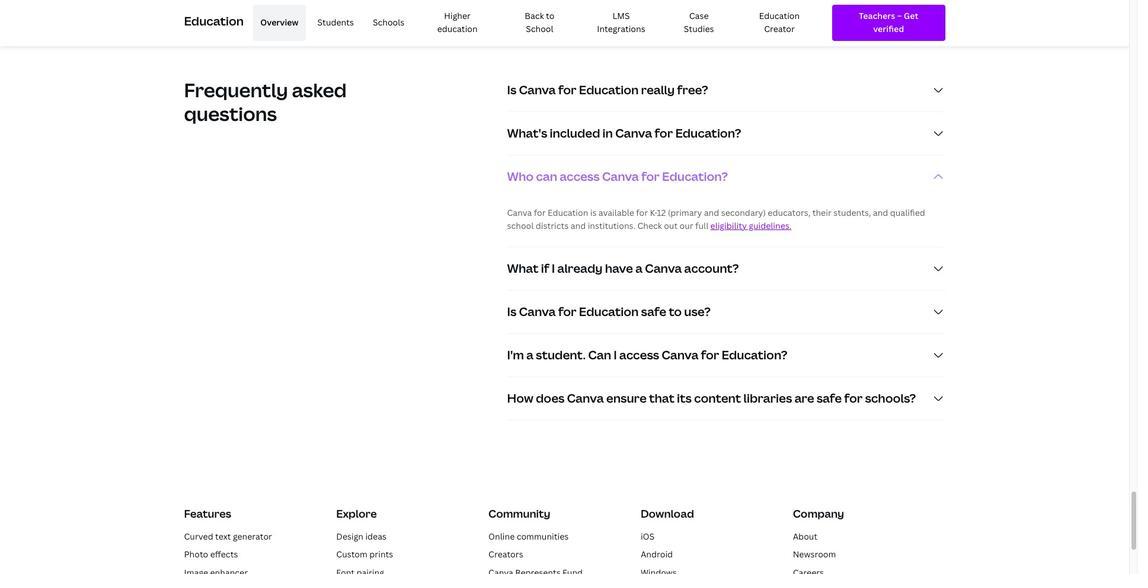 Task type: locate. For each thing, give the bounding box(es) containing it.
1 horizontal spatial safe
[[817, 390, 842, 406]]

community
[[489, 506, 551, 520]]

guidelines.
[[749, 220, 792, 231]]

prints
[[370, 549, 393, 560]]

education? for what's included in canva for education?
[[676, 125, 741, 141]]

canva on tablets image
[[184, 0, 946, 10]]

i right if
[[552, 260, 555, 276]]

for inside "dropdown button"
[[558, 82, 577, 98]]

canva right in
[[616, 125, 652, 141]]

2 is from the top
[[507, 303, 517, 319]]

what if i already have a canva account? button
[[507, 247, 946, 290]]

i'm a student. can i access canva for education?
[[507, 347, 788, 363]]

menu bar containing higher education
[[249, 5, 823, 41]]

1 vertical spatial is
[[507, 303, 517, 319]]

0 horizontal spatial access
[[560, 168, 600, 184]]

canva up its
[[662, 347, 699, 363]]

check
[[638, 220, 662, 231]]

0 vertical spatial access
[[560, 168, 600, 184]]

safe
[[641, 303, 667, 319], [817, 390, 842, 406]]

education inside canva for education is available for k-12 (primary and secondary) educators, their students, and qualified school districts and institutions. check out our full
[[548, 207, 588, 218]]

1 is from the top
[[507, 82, 517, 98]]

canva up what's
[[519, 82, 556, 98]]

higher education link
[[416, 5, 499, 41]]

and
[[704, 207, 719, 218], [873, 207, 889, 218], [571, 220, 586, 231]]

for up included
[[558, 82, 577, 98]]

1 horizontal spatial to
[[669, 303, 682, 319]]

who can access canva for education?
[[507, 168, 728, 184]]

is for is canva for education really free?
[[507, 82, 517, 98]]

creators link
[[489, 549, 523, 560]]

1 vertical spatial a
[[527, 347, 534, 363]]

effects
[[210, 549, 238, 560]]

0 vertical spatial safe
[[641, 303, 667, 319]]

a
[[636, 260, 643, 276], [527, 347, 534, 363]]

is for is canva for education safe to use?
[[507, 303, 517, 319]]

higher
[[444, 10, 471, 21]]

i right can at bottom right
[[614, 347, 617, 363]]

explore
[[336, 506, 377, 520]]

access right can at bottom right
[[619, 347, 660, 363]]

0 vertical spatial to
[[546, 10, 555, 21]]

student.
[[536, 347, 586, 363]]

our
[[680, 220, 694, 231]]

school
[[507, 220, 534, 231]]

company
[[793, 506, 845, 520]]

text
[[215, 531, 231, 542]]

education creator
[[760, 10, 800, 35]]

education? inside what's included in canva for education? dropdown button
[[676, 125, 741, 141]]

education
[[437, 23, 478, 35]]

for
[[558, 82, 577, 98], [655, 125, 673, 141], [642, 168, 660, 184], [534, 207, 546, 218], [636, 207, 648, 218], [558, 303, 577, 319], [701, 347, 720, 363], [845, 390, 863, 406]]

and right districts
[[571, 220, 586, 231]]

1 horizontal spatial i
[[614, 347, 617, 363]]

2 horizontal spatial and
[[873, 207, 889, 218]]

is inside "dropdown button"
[[507, 82, 517, 98]]

its
[[677, 390, 692, 406]]

studies
[[684, 23, 714, 35]]

back to school link
[[503, 5, 576, 41]]

and left qualified
[[873, 207, 889, 218]]

libraries
[[744, 390, 792, 406]]

for up districts
[[534, 207, 546, 218]]

0 vertical spatial is
[[507, 82, 517, 98]]

and up the full
[[704, 207, 719, 218]]

photo
[[184, 549, 208, 560]]

what's
[[507, 125, 548, 141]]

education?
[[676, 125, 741, 141], [662, 168, 728, 184], [722, 347, 788, 363]]

newsroom link
[[793, 549, 836, 560]]

a inside what if i already have a canva account? dropdown button
[[636, 260, 643, 276]]

is inside dropdown button
[[507, 303, 517, 319]]

0 horizontal spatial safe
[[641, 303, 667, 319]]

ios
[[641, 531, 655, 542]]

2 vertical spatial education?
[[722, 347, 788, 363]]

a right "have"
[[636, 260, 643, 276]]

access right can
[[560, 168, 600, 184]]

to left the use? at right bottom
[[669, 303, 682, 319]]

safe left the use? at right bottom
[[641, 303, 667, 319]]

0 horizontal spatial i
[[552, 260, 555, 276]]

for down really
[[655, 125, 673, 141]]

safe right are
[[817, 390, 842, 406]]

can
[[536, 168, 557, 184]]

secondary)
[[721, 207, 766, 218]]

0 vertical spatial a
[[636, 260, 643, 276]]

1 horizontal spatial access
[[619, 347, 660, 363]]

frequently asked questions
[[184, 77, 347, 126]]

is up "i'm"
[[507, 303, 517, 319]]

teachers – get verified image
[[843, 9, 935, 36]]

custom
[[336, 549, 368, 560]]

can
[[588, 347, 611, 363]]

1 horizontal spatial and
[[704, 207, 719, 218]]

education? down free?
[[676, 125, 741, 141]]

0 horizontal spatial a
[[527, 347, 534, 363]]

is canva for education safe to use? button
[[507, 290, 946, 333]]

newsroom
[[793, 549, 836, 560]]

to right back
[[546, 10, 555, 21]]

lms integrations link
[[581, 5, 662, 41]]

canva down the out
[[645, 260, 682, 276]]

1 vertical spatial access
[[619, 347, 660, 363]]

eligibility
[[711, 220, 747, 231]]

design
[[336, 531, 364, 542]]

education
[[760, 10, 800, 21], [184, 13, 244, 29], [579, 82, 639, 98], [548, 207, 588, 218], [579, 303, 639, 319]]

education? up libraries
[[722, 347, 788, 363]]

schools?
[[865, 390, 916, 406]]

education inside dropdown button
[[579, 303, 639, 319]]

education? up (primary
[[662, 168, 728, 184]]

curved
[[184, 531, 213, 542]]

menu bar inside education element
[[249, 5, 823, 41]]

educators,
[[768, 207, 811, 218]]

canva inside "dropdown button"
[[519, 82, 556, 98]]

1 horizontal spatial a
[[636, 260, 643, 276]]

districts
[[536, 220, 569, 231]]

0 vertical spatial i
[[552, 260, 555, 276]]

education? inside who can access canva for education? dropdown button
[[662, 168, 728, 184]]

how does canva ensure that its content libraries are safe for schools?
[[507, 390, 916, 406]]

a right "i'm"
[[527, 347, 534, 363]]

i
[[552, 260, 555, 276], [614, 347, 617, 363]]

a inside i'm a student. can i access canva for education? dropdown button
[[527, 347, 534, 363]]

canva right does
[[567, 390, 604, 406]]

1 vertical spatial education?
[[662, 168, 728, 184]]

are
[[795, 390, 815, 406]]

1 vertical spatial to
[[669, 303, 682, 319]]

12
[[657, 207, 666, 218]]

menu bar
[[249, 5, 823, 41]]

to inside back to school
[[546, 10, 555, 21]]

canva up school
[[507, 207, 532, 218]]

about link
[[793, 531, 818, 542]]

education inside menu bar
[[760, 10, 800, 21]]

is up what's
[[507, 82, 517, 98]]

already
[[558, 260, 603, 276]]

0 horizontal spatial to
[[546, 10, 555, 21]]

back
[[525, 10, 544, 21]]

is
[[590, 207, 597, 218]]

0 vertical spatial education?
[[676, 125, 741, 141]]

access
[[560, 168, 600, 184], [619, 347, 660, 363]]

canva
[[519, 82, 556, 98], [616, 125, 652, 141], [602, 168, 639, 184], [507, 207, 532, 218], [645, 260, 682, 276], [519, 303, 556, 319], [662, 347, 699, 363], [567, 390, 604, 406]]



Task type: vqa. For each thing, say whether or not it's contained in the screenshot.
Whiteboards BUTTON
no



Task type: describe. For each thing, give the bounding box(es) containing it.
who can access canva for education? button
[[507, 155, 946, 198]]

online communities
[[489, 531, 569, 542]]

online
[[489, 531, 515, 542]]

photo effects link
[[184, 549, 238, 560]]

for inside dropdown button
[[655, 125, 673, 141]]

who
[[507, 168, 534, 184]]

ios link
[[641, 531, 655, 542]]

full
[[696, 220, 709, 231]]

custom prints
[[336, 549, 393, 560]]

institutions.
[[588, 220, 636, 231]]

eligibility guidelines.
[[711, 220, 792, 231]]

ensure
[[606, 390, 647, 406]]

generator
[[233, 531, 272, 542]]

download
[[641, 506, 694, 520]]

really
[[641, 82, 675, 98]]

design ideas
[[336, 531, 387, 542]]

1 vertical spatial safe
[[817, 390, 842, 406]]

available
[[599, 207, 634, 218]]

included
[[550, 125, 600, 141]]

students
[[318, 17, 354, 28]]

frequently
[[184, 77, 288, 102]]

that
[[649, 390, 675, 406]]

android link
[[641, 549, 673, 560]]

what
[[507, 260, 539, 276]]

curved text generator
[[184, 531, 272, 542]]

does
[[536, 390, 565, 406]]

education? for who can access canva for education?
[[662, 168, 728, 184]]

photo effects
[[184, 549, 238, 560]]

for left the schools?
[[845, 390, 863, 406]]

for left k-
[[636, 207, 648, 218]]

free?
[[677, 82, 708, 98]]

for up student. at bottom
[[558, 303, 577, 319]]

what's included in canva for education?
[[507, 125, 741, 141]]

lms integrations
[[597, 10, 646, 35]]

use?
[[684, 303, 711, 319]]

students link
[[310, 5, 361, 41]]

education element
[[184, 0, 946, 46]]

for up k-
[[642, 168, 660, 184]]

overview
[[260, 17, 299, 28]]

features
[[184, 506, 231, 520]]

is canva for education safe to use?
[[507, 303, 711, 319]]

0 horizontal spatial and
[[571, 220, 586, 231]]

if
[[541, 260, 550, 276]]

education creator link
[[737, 5, 823, 41]]

in
[[603, 125, 613, 141]]

overview link
[[253, 5, 306, 41]]

have
[[605, 260, 633, 276]]

canva inside dropdown button
[[616, 125, 652, 141]]

is canva for education really free?
[[507, 82, 708, 98]]

1 vertical spatial i
[[614, 347, 617, 363]]

schools
[[373, 17, 405, 28]]

is canva for education really free? button
[[507, 69, 946, 111]]

case
[[690, 10, 709, 21]]

for up how does canva ensure that its content libraries are safe for schools?
[[701, 347, 720, 363]]

education? inside i'm a student. can i access canva for education? dropdown button
[[722, 347, 788, 363]]

how does canva ensure that its content libraries are safe for schools? button
[[507, 377, 946, 420]]

creator
[[764, 23, 795, 35]]

android
[[641, 549, 673, 560]]

back to school
[[525, 10, 555, 35]]

case studies link
[[667, 5, 732, 41]]

their
[[813, 207, 832, 218]]

school
[[526, 23, 554, 35]]

what's included in canva for education? button
[[507, 112, 946, 155]]

out
[[664, 220, 678, 231]]

higher education
[[437, 10, 478, 35]]

i'm
[[507, 347, 524, 363]]

k-
[[650, 207, 657, 218]]

(primary
[[668, 207, 702, 218]]

about
[[793, 531, 818, 542]]

online communities link
[[489, 531, 569, 542]]

qualified
[[891, 207, 926, 218]]

communities
[[517, 531, 569, 542]]

canva inside canva for education is available for k-12 (primary and secondary) educators, their students, and qualified school districts and institutions. check out our full
[[507, 207, 532, 218]]

lms
[[613, 10, 630, 21]]

canva for education is available for k-12 (primary and secondary) educators, their students, and qualified school districts and institutions. check out our full
[[507, 207, 926, 231]]

curved text generator link
[[184, 531, 272, 542]]

education inside "dropdown button"
[[579, 82, 639, 98]]

to inside dropdown button
[[669, 303, 682, 319]]

design ideas link
[[336, 531, 387, 542]]

schools link
[[366, 5, 412, 41]]

custom prints link
[[336, 549, 393, 560]]

canva up available
[[602, 168, 639, 184]]

case studies
[[684, 10, 714, 35]]

integrations
[[597, 23, 646, 35]]

account?
[[684, 260, 739, 276]]

students,
[[834, 207, 871, 218]]

canva down if
[[519, 303, 556, 319]]



